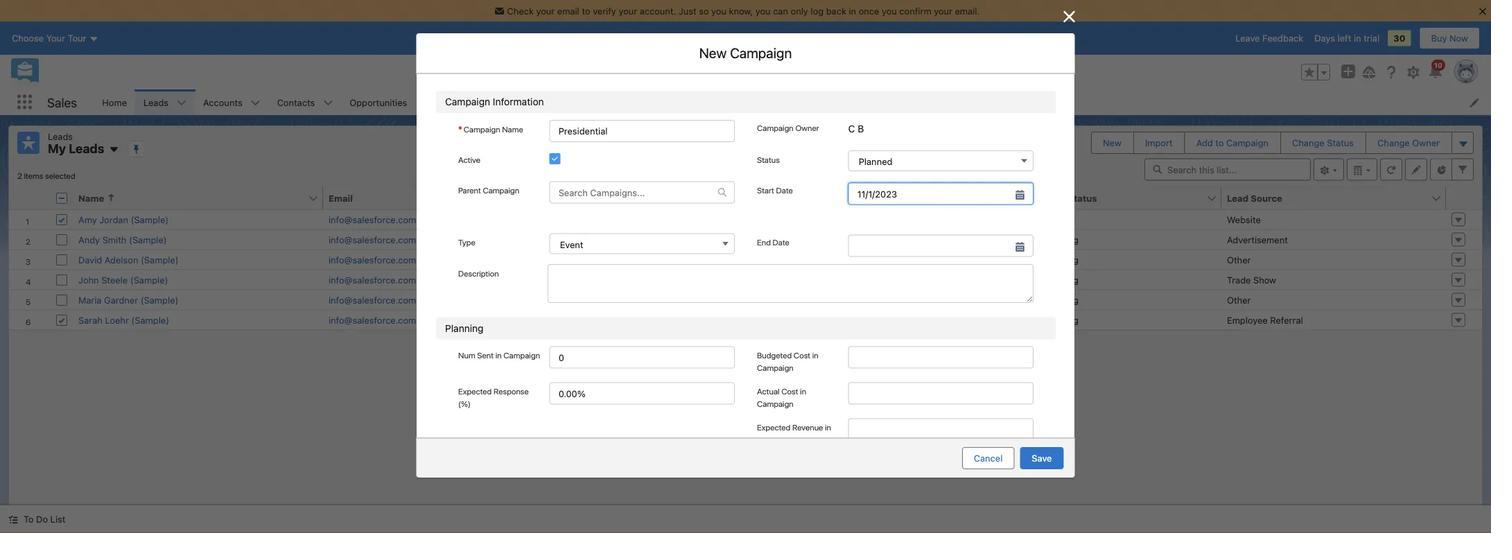 Task type: describe. For each thing, give the bounding box(es) containing it.
check
[[507, 6, 534, 16]]

buy now button
[[1420, 27, 1481, 49]]

3c systems
[[799, 295, 849, 305]]

amy
[[78, 214, 97, 225]]

account.
[[640, 6, 676, 16]]

(sample) for amy jordan (sample)
[[131, 214, 169, 225]]

date for start date
[[776, 186, 793, 195]]

sarah loehr (sample) link
[[78, 315, 169, 325]]

info@salesforce.com for andy smith (sample)
[[329, 234, 416, 245]]

forecasts
[[514, 97, 555, 108]]

list
[[50, 514, 65, 525]]

leads link
[[135, 89, 177, 115]]

now
[[1450, 33, 1469, 43]]

click to dial disabled image for 3c
[[565, 295, 650, 305]]

Actual Cost in Campaign text field
[[848, 383, 1034, 405]]

0 vertical spatial name
[[502, 124, 523, 134]]

show
[[1254, 275, 1277, 285]]

so
[[699, 6, 709, 16]]

text default image inside to do list button
[[8, 515, 18, 525]]

cell down 2 items selected
[[51, 187, 73, 210]]

lead source button
[[1222, 187, 1432, 209]]

working for 3c systems
[[1045, 295, 1079, 305]]

3 working from the top
[[1045, 275, 1079, 285]]

new for new campaign
[[700, 45, 727, 61]]

working for green dot publishing
[[1045, 255, 1079, 265]]

buy
[[1432, 33, 1448, 43]]

0 horizontal spatial to
[[582, 6, 591, 16]]

campaign up start
[[737, 121, 799, 138]]

days
[[1315, 33, 1336, 43]]

trade show
[[1228, 275, 1277, 285]]

leads inside leads link
[[144, 97, 169, 108]]

leads
[[543, 162, 567, 172]]

loehr
[[105, 315, 129, 325]]

change for change owner
[[1378, 138, 1411, 148]]

publishing
[[844, 255, 888, 265]]

search... button
[[586, 61, 863, 83]]

1 info@salesforce.com link from the top
[[329, 214, 416, 225]]

add to campaign inside button
[[1197, 138, 1269, 148]]

1 your from the left
[[537, 6, 555, 16]]

status for change status
[[1328, 138, 1355, 148]]

members?
[[647, 310, 690, 321]]

phone
[[565, 193, 593, 203]]

campaign down 'leads'
[[541, 185, 583, 195]]

submit
[[915, 377, 945, 387]]

medlife, inc.
[[799, 315, 853, 325]]

status up start
[[757, 155, 780, 164]]

working for universal technologies
[[1045, 234, 1079, 245]]

campaign right sent at the bottom
[[503, 351, 540, 360]]

revenue
[[792, 423, 823, 433]]

cancel button for add to campaign
[[846, 371, 898, 393]]

lead for lead status
[[1045, 193, 1066, 203]]

active
[[458, 155, 480, 164]]

gardner
[[104, 295, 138, 305]]

calendar
[[442, 97, 480, 108]]

(sample) for sarah loehr (sample)
[[131, 315, 169, 325]]

home
[[102, 97, 127, 108]]

amy jordan (sample) link
[[78, 214, 169, 225]]

change for change status
[[1293, 138, 1325, 148]]

campaign inside expected revenue in campaign
[[757, 435, 794, 445]]

accounts list item
[[195, 89, 269, 115]]

actual
[[757, 387, 780, 396]]

leave
[[1236, 33, 1261, 43]]

to inside button
[[1216, 138, 1225, 148]]

planned button
[[848, 151, 1034, 171]]

david adelson (sample)
[[78, 255, 179, 265]]

end date
[[757, 238, 790, 247]]

(%)
[[458, 399, 471, 409]]

company element
[[793, 187, 1047, 210]]

medlife,
[[799, 315, 835, 325]]

(sample) for maria gardner (sample)
[[141, 295, 179, 305]]

budgeted
[[757, 351, 792, 360]]

dot
[[827, 255, 842, 265]]

maria
[[78, 295, 102, 305]]

Start Date text field
[[848, 183, 1034, 205]]

Num Sent in Campaign text field
[[549, 347, 735, 369]]

my leads grid
[[9, 187, 1483, 330]]

end
[[757, 238, 771, 247]]

c b
[[848, 123, 864, 134]]

john
[[78, 275, 99, 285]]

1 horizontal spatial to
[[721, 121, 733, 138]]

3 you from the left
[[882, 6, 897, 16]]

steele
[[101, 275, 128, 285]]

3c systems link
[[799, 295, 849, 305]]

2 items selected
[[17, 171, 75, 181]]

new for new
[[1104, 138, 1122, 148]]

sent
[[477, 351, 494, 360]]

Description text field
[[548, 264, 1034, 303]]

save button
[[1021, 447, 1064, 470]]

Search My Leads list view. search field
[[1145, 158, 1312, 181]]

leads down sales
[[48, 131, 73, 141]]

email button
[[323, 187, 544, 209]]

forecasts link
[[506, 89, 564, 115]]

info@salesforce.com for david adelson (sample)
[[329, 255, 416, 265]]

list containing home
[[94, 89, 1492, 115]]

david
[[78, 255, 102, 265]]

calendar list item
[[434, 89, 506, 115]]

cost for actual
[[781, 387, 798, 396]]

buy now
[[1432, 33, 1469, 43]]

leads right my on the top left of the page
[[69, 141, 104, 156]]

days left in trial
[[1315, 33, 1380, 43]]

0 horizontal spatial add to campaign
[[693, 121, 799, 138]]

import
[[1146, 138, 1173, 148]]

planning
[[445, 323, 483, 334]]

num sent in campaign
[[458, 351, 540, 360]]

submit button
[[904, 371, 957, 393]]

3c
[[799, 295, 811, 305]]

opportunities link
[[341, 89, 416, 115]]

know,
[[729, 6, 753, 16]]

in for days left in trial
[[1355, 33, 1362, 43]]

opportunities list item
[[341, 89, 434, 115]]

2 leads selected
[[535, 162, 608, 172]]

universal technologies
[[799, 234, 896, 245]]

back
[[827, 6, 847, 16]]

event
[[560, 239, 583, 250]]

universal technologies link
[[799, 234, 896, 245]]

campaign
[[603, 310, 644, 321]]

click to dial disabled image for medlife,
[[565, 315, 650, 325]]

accounts link
[[195, 89, 251, 115]]

john steele (sample)
[[78, 275, 168, 285]]

andy smith (sample) link
[[78, 234, 167, 245]]

lead source element
[[1222, 187, 1455, 210]]

employee
[[1228, 315, 1268, 325]]

2 your from the left
[[619, 6, 638, 16]]

add to campaign button
[[1186, 132, 1280, 153]]

inverse image
[[1062, 8, 1078, 25]]

info@salesforce.com link for david adelson (sample)
[[329, 255, 416, 265]]

expected for expected response (%)
[[458, 387, 492, 396]]

campaign up start date at the top of page
[[757, 123, 794, 132]]

cell for john steele (sample)
[[559, 269, 793, 290]]

change status
[[1293, 138, 1355, 148]]

name inside name button
[[78, 193, 104, 203]]

campaign right *
[[464, 124, 500, 134]]

lead source
[[1228, 193, 1283, 203]]

event button
[[549, 233, 735, 254]]

save
[[1032, 453, 1053, 464]]

cancel button for new campaign
[[963, 447, 1015, 470]]

start
[[757, 186, 774, 195]]

maria gardner (sample)
[[78, 295, 179, 305]]



Task type: locate. For each thing, give the bounding box(es) containing it.
lead status
[[1045, 193, 1098, 203]]

group
[[1302, 64, 1331, 81]]

0 horizontal spatial cancel button
[[846, 371, 898, 393]]

maria gardner (sample) link
[[78, 295, 179, 305]]

in inside actual cost in campaign
[[800, 387, 806, 396]]

info@salesforce.com link for sarah loehr (sample)
[[329, 315, 416, 325]]

sarah
[[78, 315, 103, 325]]

2 lead from the left
[[1228, 193, 1249, 203]]

0 horizontal spatial expected
[[458, 387, 492, 396]]

campaign up search... button
[[730, 45, 792, 61]]

0 horizontal spatial cancel
[[857, 377, 886, 387]]

text default image left to
[[8, 515, 18, 525]]

in down medlife,
[[812, 351, 819, 360]]

in for budgeted cost in campaign
[[812, 351, 819, 360]]

1 vertical spatial owner
[[1413, 138, 1441, 148]]

2 click to dial disabled image from the top
[[565, 255, 650, 265]]

new left import button
[[1104, 138, 1122, 148]]

click to dial disabled image down the event popup button
[[565, 255, 650, 265]]

cost for budgeted
[[794, 351, 811, 360]]

item number image
[[9, 187, 51, 209]]

b
[[858, 123, 864, 134]]

member status
[[541, 252, 605, 263]]

selected for 2 leads selected
[[570, 162, 608, 172]]

4 click to dial disabled image from the top
[[565, 315, 650, 325]]

status for member status
[[578, 252, 605, 263]]

3 click to dial disabled image from the top
[[565, 295, 650, 305]]

1 change from the left
[[1293, 138, 1325, 148]]

1 working from the top
[[1045, 234, 1079, 245]]

1 vertical spatial cancel button
[[963, 447, 1015, 470]]

working for medlife, inc.
[[1045, 315, 1079, 325]]

in for actual cost in campaign
[[800, 387, 806, 396]]

new up search... button
[[700, 45, 727, 61]]

can
[[773, 6, 789, 16]]

status inside "element"
[[1068, 193, 1098, 203]]

cell for amy jordan (sample)
[[793, 210, 1039, 229]]

contacts list item
[[269, 89, 341, 115]]

2 working from the top
[[1045, 255, 1079, 265]]

to do list button
[[0, 506, 74, 533]]

2 info@salesforce.com link from the top
[[329, 234, 416, 245]]

2 for 2 leads selected
[[535, 162, 541, 172]]

cost right actual
[[781, 387, 798, 396]]

1 horizontal spatial text default image
[[718, 188, 727, 197]]

planned
[[859, 156, 893, 167]]

0 horizontal spatial text default image
[[8, 515, 18, 525]]

calendar link
[[434, 89, 488, 115]]

leads right home
[[144, 97, 169, 108]]

info@salesforce.com for sarah loehr (sample)
[[329, 315, 416, 325]]

you right once
[[882, 6, 897, 16]]

your right verify
[[619, 6, 638, 16]]

cell down the start date text field at right
[[793, 210, 1039, 229]]

End Date text field
[[848, 235, 1034, 257]]

0 vertical spatial date
[[776, 186, 793, 195]]

0 horizontal spatial change
[[1293, 138, 1325, 148]]

info@salesforce.com link for john steele (sample)
[[329, 275, 416, 285]]

info@salesforce.com link for maria gardner (sample)
[[329, 295, 416, 305]]

click to dial disabled image for universal
[[565, 234, 650, 245]]

other for green dot publishing
[[1228, 255, 1252, 265]]

2 horizontal spatial to
[[1216, 138, 1225, 148]]

1 horizontal spatial your
[[619, 6, 638, 16]]

info@salesforce.com link
[[329, 214, 416, 225], [329, 234, 416, 245], [329, 255, 416, 265], [329, 275, 416, 285], [329, 295, 416, 305], [329, 315, 416, 325]]

in right revenue
[[825, 423, 831, 433]]

campaign inside actual cost in campaign
[[757, 399, 794, 409]]

1 vertical spatial cancel
[[974, 453, 1003, 464]]

cost inside budgeted cost in campaign
[[794, 351, 811, 360]]

none search field inside my leads|leads|list view 'element'
[[1145, 158, 1312, 181]]

0 horizontal spatial 2
[[17, 171, 22, 181]]

2 change from the left
[[1378, 138, 1411, 148]]

list
[[94, 89, 1492, 115]]

1 vertical spatial name
[[78, 193, 104, 203]]

1 vertical spatial expected
[[757, 423, 791, 433]]

0 horizontal spatial lead
[[1045, 193, 1066, 203]]

confirm
[[900, 6, 932, 16]]

check your email to verify your account. just so you know, you can only log back in once you confirm your email.
[[507, 6, 980, 16]]

(sample) up david adelson (sample)
[[129, 234, 167, 245]]

you left can
[[756, 6, 771, 16]]

0 vertical spatial other
[[1228, 255, 1252, 265]]

4 info@salesforce.com from the top
[[329, 275, 416, 285]]

(sample) right gardner
[[141, 295, 179, 305]]

add down search... button
[[693, 121, 718, 138]]

owner inside button
[[1413, 138, 1441, 148]]

cell
[[51, 187, 73, 210], [793, 210, 1039, 229], [559, 269, 793, 290]]

only
[[791, 6, 809, 16]]

2 left the items
[[17, 171, 22, 181]]

status
[[632, 339, 658, 350]]

5 working from the top
[[1045, 315, 1079, 325]]

click to dial disabled image up update existing campaign members?
[[565, 295, 650, 305]]

0 horizontal spatial new
[[700, 45, 727, 61]]

6 info@salesforce.com link from the top
[[329, 315, 416, 325]]

expected inside expected response (%)
[[458, 387, 492, 396]]

Expected Response (%) text field
[[549, 383, 735, 405]]

status for lead status
[[1068, 193, 1098, 203]]

cancel button left save
[[963, 447, 1015, 470]]

selected for 2 items selected
[[45, 171, 75, 181]]

campaign owner
[[757, 123, 819, 132]]

in for num sent in campaign
[[495, 351, 502, 360]]

my
[[48, 141, 66, 156]]

info@salesforce.com for john steele (sample)
[[329, 275, 416, 285]]

member
[[595, 339, 630, 350]]

david adelson (sample) link
[[78, 255, 179, 265]]

cell up the "members?" at the bottom
[[559, 269, 793, 290]]

1 horizontal spatial add to campaign
[[1197, 138, 1269, 148]]

1 other from the top
[[1228, 255, 1252, 265]]

(sample) for david adelson (sample)
[[141, 255, 179, 265]]

0 horizontal spatial your
[[537, 6, 555, 16]]

(sample) for john steele (sample)
[[130, 275, 168, 285]]

other up trade
[[1228, 255, 1252, 265]]

verify
[[593, 6, 617, 16]]

email element
[[323, 187, 567, 210]]

you right so on the top left
[[712, 6, 727, 16]]

click to dial disabled image
[[565, 234, 650, 245], [565, 255, 650, 265], [565, 295, 650, 305], [565, 315, 650, 325]]

status down event
[[578, 252, 605, 263]]

campaign right parent
[[483, 186, 519, 195]]

phone button
[[559, 187, 778, 209]]

leads
[[144, 97, 169, 108], [48, 131, 73, 141], [69, 141, 104, 156]]

in right left
[[1355, 33, 1362, 43]]

to down search... button
[[721, 121, 733, 138]]

list view controls image
[[1314, 158, 1345, 181]]

None search field
[[1145, 158, 1312, 181]]

lead inside lead status button
[[1045, 193, 1066, 203]]

Budgeted Cost in Campaign text field
[[848, 347, 1034, 369]]

change status button
[[1282, 132, 1366, 153]]

owner for campaign owner
[[796, 123, 819, 132]]

1 info@salesforce.com from the top
[[329, 214, 416, 225]]

to up search my leads list view. search field
[[1216, 138, 1225, 148]]

0 horizontal spatial you
[[712, 6, 727, 16]]

working
[[1045, 234, 1079, 245], [1045, 255, 1079, 265], [1045, 275, 1079, 285], [1045, 295, 1079, 305], [1045, 315, 1079, 325]]

2 left 'leads'
[[535, 162, 541, 172]]

date right end
[[773, 238, 790, 247]]

3 info@salesforce.com link from the top
[[329, 255, 416, 265]]

in right back
[[849, 6, 857, 16]]

click to dial disabled image for green
[[565, 255, 650, 265]]

feedback
[[1263, 33, 1304, 43]]

type
[[458, 238, 475, 247]]

andy smith (sample)
[[78, 234, 167, 245]]

1 you from the left
[[712, 6, 727, 16]]

parent
[[458, 186, 481, 195]]

add to campaign down search... button
[[693, 121, 799, 138]]

1 vertical spatial text default image
[[939, 208, 949, 218]]

item number element
[[9, 187, 51, 210]]

6 info@salesforce.com from the top
[[329, 315, 416, 325]]

status
[[1328, 138, 1355, 148], [757, 155, 780, 164], [1068, 193, 1098, 203], [578, 252, 605, 263]]

other for 3c systems
[[1228, 295, 1252, 305]]

other down trade
[[1228, 295, 1252, 305]]

expected for expected revenue in campaign
[[757, 423, 791, 433]]

sales
[[47, 95, 77, 110]]

add inside button
[[1197, 138, 1214, 148]]

2 horizontal spatial text default image
[[939, 208, 949, 218]]

campaign
[[730, 45, 792, 61], [445, 96, 490, 108], [737, 121, 799, 138], [757, 123, 794, 132], [464, 124, 500, 134], [1227, 138, 1269, 148], [541, 185, 583, 195], [483, 186, 519, 195], [503, 351, 540, 360], [757, 363, 794, 373], [757, 399, 794, 409], [757, 435, 794, 445]]

campaign inside add to campaign button
[[1227, 138, 1269, 148]]

2 info@salesforce.com from the top
[[329, 234, 416, 245]]

in inside expected revenue in campaign
[[825, 423, 831, 433]]

your left email.
[[934, 6, 953, 16]]

your
[[537, 6, 555, 16], [619, 6, 638, 16], [934, 6, 953, 16]]

contacts
[[277, 97, 315, 108]]

1 horizontal spatial you
[[756, 6, 771, 16]]

selected up phone
[[570, 162, 608, 172]]

accounts
[[203, 97, 243, 108]]

website
[[1228, 214, 1262, 225]]

in right sent at the bottom
[[495, 351, 502, 360]]

cost
[[794, 351, 811, 360], [781, 387, 798, 396]]

leads list item
[[135, 89, 195, 115]]

0 vertical spatial expected
[[458, 387, 492, 396]]

num
[[458, 351, 475, 360]]

2 other from the top
[[1228, 295, 1252, 305]]

campaign up search my leads list view. search field
[[1227, 138, 1269, 148]]

start date
[[757, 186, 793, 195]]

(sample) down david adelson (sample) link
[[130, 275, 168, 285]]

date
[[776, 186, 793, 195], [773, 238, 790, 247]]

campaign down actual
[[757, 399, 794, 409]]

1 horizontal spatial selected
[[570, 162, 608, 172]]

opportunities
[[350, 97, 407, 108]]

0 horizontal spatial selected
[[45, 171, 75, 181]]

0 vertical spatial text default image
[[718, 188, 727, 197]]

None text field
[[549, 120, 735, 142]]

4 working from the top
[[1045, 295, 1079, 305]]

0 vertical spatial new
[[700, 45, 727, 61]]

campaign down budgeted at the bottom right
[[757, 363, 794, 373]]

my leads status
[[17, 171, 75, 181]]

2 horizontal spatial your
[[934, 6, 953, 16]]

change owner button
[[1367, 132, 1452, 153]]

Expected Revenue in Campaign text field
[[848, 419, 1034, 441]]

my leads|leads|list view element
[[8, 126, 1484, 506]]

campaign down revenue
[[757, 435, 794, 445]]

(sample) right adelson
[[141, 255, 179, 265]]

expected down actual cost in campaign
[[757, 423, 791, 433]]

1 horizontal spatial 2
[[535, 162, 541, 172]]

2 inside my leads|leads|list view 'element'
[[17, 171, 22, 181]]

0 vertical spatial owner
[[796, 123, 819, 132]]

4 info@salesforce.com link from the top
[[329, 275, 416, 285]]

new inside button
[[1104, 138, 1122, 148]]

search...
[[613, 67, 650, 77]]

1 horizontal spatial expected
[[757, 423, 791, 433]]

cost inside actual cost in campaign
[[781, 387, 798, 396]]

parent campaign
[[458, 186, 519, 195]]

5 info@salesforce.com link from the top
[[329, 295, 416, 305]]

amy jordan (sample)
[[78, 214, 169, 225]]

andy
[[78, 234, 100, 245]]

in down budgeted cost in campaign
[[800, 387, 806, 396]]

date for end date
[[773, 238, 790, 247]]

in for expected revenue in campaign
[[825, 423, 831, 433]]

3 info@salesforce.com from the top
[[329, 255, 416, 265]]

1 vertical spatial cost
[[781, 387, 798, 396]]

(sample) down maria gardner (sample) link
[[131, 315, 169, 325]]

existing
[[568, 310, 601, 321]]

once
[[859, 6, 880, 16]]

lead
[[1045, 193, 1066, 203], [1228, 193, 1249, 203]]

status up list view controls image
[[1328, 138, 1355, 148]]

(sample) for andy smith (sample)
[[129, 234, 167, 245]]

c
[[848, 123, 855, 134]]

0 vertical spatial cancel button
[[846, 371, 898, 393]]

leave feedback
[[1236, 33, 1304, 43]]

trade
[[1228, 275, 1252, 285]]

text default image
[[718, 188, 727, 197], [939, 208, 949, 218], [8, 515, 18, 525]]

1 vertical spatial new
[[1104, 138, 1122, 148]]

1 horizontal spatial lead
[[1228, 193, 1249, 203]]

text default image for campaign
[[939, 208, 949, 218]]

name up amy
[[78, 193, 104, 203]]

add to campaign up search my leads list view. search field
[[1197, 138, 1269, 148]]

your left email on the top of page
[[537, 6, 555, 16]]

3 your from the left
[[934, 6, 953, 16]]

owner
[[796, 123, 819, 132], [1413, 138, 1441, 148]]

1 horizontal spatial change
[[1378, 138, 1411, 148]]

expected inside expected revenue in campaign
[[757, 423, 791, 433]]

2 for 2 items selected
[[17, 171, 22, 181]]

lead status button
[[1039, 187, 1207, 209]]

1 vertical spatial date
[[773, 238, 790, 247]]

import button
[[1135, 132, 1184, 153]]

john steele (sample) link
[[78, 275, 168, 285]]

source
[[1251, 193, 1283, 203]]

5 info@salesforce.com from the top
[[329, 295, 416, 305]]

expected
[[458, 387, 492, 396], [757, 423, 791, 433]]

action image
[[1447, 187, 1483, 209]]

referral
[[1271, 315, 1304, 325]]

2 horizontal spatial you
[[882, 6, 897, 16]]

log
[[811, 6, 824, 16]]

email
[[558, 6, 580, 16]]

campaign up *
[[445, 96, 490, 108]]

text default image left start
[[718, 188, 727, 197]]

inc.
[[838, 315, 853, 325]]

click to dial disabled image up member status
[[565, 234, 650, 245]]

medlife, inc. link
[[799, 315, 853, 325]]

status down "new" button
[[1068, 193, 1098, 203]]

text default image for parent campaign
[[718, 188, 727, 197]]

name element
[[73, 187, 332, 210]]

info@salesforce.com for maria gardner (sample)
[[329, 295, 416, 305]]

Active checkbox
[[549, 153, 561, 164]]

information
[[493, 96, 544, 108]]

change owner
[[1378, 138, 1441, 148]]

1 click to dial disabled image from the top
[[565, 234, 650, 245]]

0 vertical spatial cost
[[794, 351, 811, 360]]

green
[[799, 255, 824, 265]]

email
[[329, 193, 353, 203]]

action element
[[1447, 187, 1483, 210]]

date right start
[[776, 186, 793, 195]]

select list display image
[[1348, 158, 1378, 181]]

info@salesforce.com link for andy smith (sample)
[[329, 234, 416, 245]]

items
[[24, 171, 43, 181]]

trial
[[1364, 33, 1380, 43]]

1 horizontal spatial cancel
[[974, 453, 1003, 464]]

green dot publishing
[[799, 255, 888, 265]]

expected up (%)
[[458, 387, 492, 396]]

*
[[458, 124, 462, 134]]

1 horizontal spatial new
[[1104, 138, 1122, 148]]

selected right the items
[[45, 171, 75, 181]]

lead status element
[[1039, 187, 1230, 210]]

1 vertical spatial other
[[1228, 295, 1252, 305]]

cost right budgeted at the bottom right
[[794, 351, 811, 360]]

universal
[[799, 234, 838, 245]]

left
[[1338, 33, 1352, 43]]

add up search my leads list view. search field
[[1197, 138, 1214, 148]]

1 horizontal spatial cancel button
[[963, 447, 1015, 470]]

technologies
[[840, 234, 896, 245]]

1 horizontal spatial name
[[502, 124, 523, 134]]

cancel left save
[[974, 453, 1003, 464]]

cancel left submit button
[[857, 377, 886, 387]]

text default image down the start date text field at right
[[939, 208, 949, 218]]

0 horizontal spatial add
[[693, 121, 718, 138]]

0 horizontal spatial owner
[[796, 123, 819, 132]]

selected inside my leads|leads|list view 'element'
[[45, 171, 75, 181]]

0 horizontal spatial name
[[78, 193, 104, 203]]

Parent Campaign text field
[[550, 182, 718, 203]]

2 you from the left
[[756, 6, 771, 16]]

overwrite member status
[[552, 339, 658, 350]]

2 vertical spatial text default image
[[8, 515, 18, 525]]

owner for change owner
[[1413, 138, 1441, 148]]

name down information
[[502, 124, 523, 134]]

lead inside lead source button
[[1228, 193, 1249, 203]]

cancel button left submit button
[[846, 371, 898, 393]]

(sample) up andy smith (sample) link
[[131, 214, 169, 225]]

leave feedback link
[[1236, 33, 1304, 43]]

lead for lead source
[[1228, 193, 1249, 203]]

1 horizontal spatial add
[[1197, 138, 1214, 148]]

0 vertical spatial cancel
[[857, 377, 886, 387]]

phone element
[[559, 187, 802, 210]]

click to dial disabled image up overwrite member status
[[565, 315, 650, 325]]

1 horizontal spatial owner
[[1413, 138, 1441, 148]]

in inside budgeted cost in campaign
[[812, 351, 819, 360]]

1 lead from the left
[[1045, 193, 1066, 203]]

campaign inside budgeted cost in campaign
[[757, 363, 794, 373]]

jordan
[[99, 214, 128, 225]]

to right email on the top of page
[[582, 6, 591, 16]]

update
[[535, 310, 566, 321]]



Task type: vqa. For each thing, say whether or not it's contained in the screenshot.
'Opportunities'
yes



